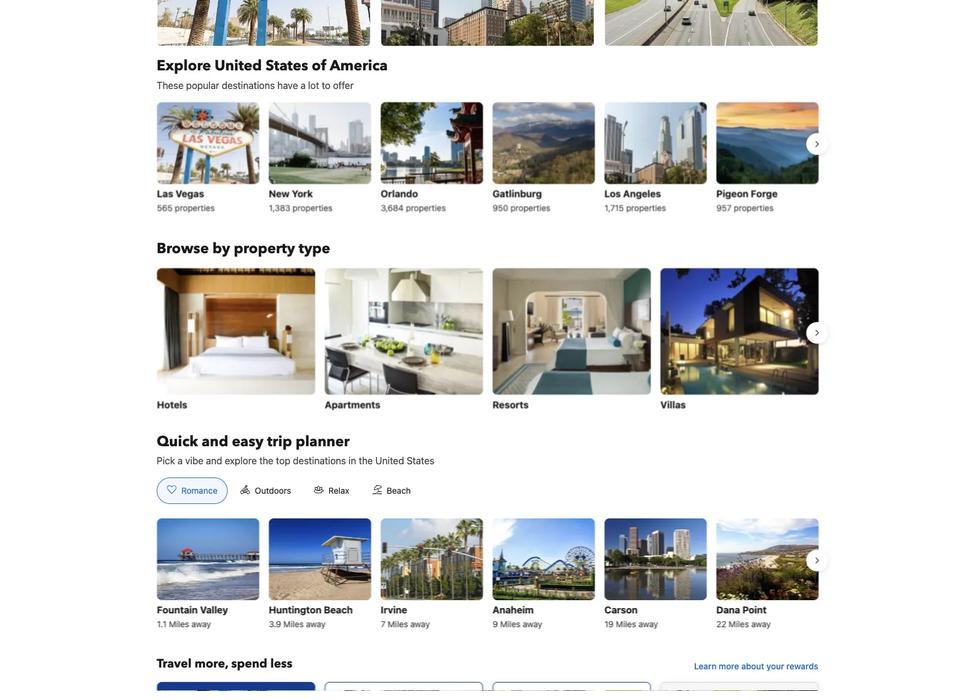 Task type: locate. For each thing, give the bounding box(es) containing it.
5 miles from the left
[[616, 619, 636, 629]]

a inside quick and easy trip planner pick a vibe and explore the top destinations in the united states
[[178, 455, 183, 466]]

6 away from the left
[[751, 619, 771, 629]]

away right 7
[[410, 619, 430, 629]]

1 horizontal spatial the
[[359, 455, 373, 466]]

miles
[[169, 619, 189, 629], [283, 619, 303, 629], [387, 619, 408, 629], [500, 619, 520, 629], [616, 619, 636, 629], [728, 619, 749, 629]]

5 away from the left
[[638, 619, 658, 629]]

popular
[[186, 79, 219, 91]]

romance
[[181, 486, 218, 496]]

3 properties from the left
[[406, 203, 446, 213]]

beach button
[[362, 478, 421, 504]]

los angeles 1,715 properties
[[604, 188, 666, 213]]

the left top
[[259, 455, 273, 466]]

pigeon
[[716, 188, 748, 199]]

relax button
[[304, 478, 360, 504]]

1 away from the left
[[191, 619, 211, 629]]

properties for los angeles
[[626, 203, 666, 213]]

pigeon forge 957 properties
[[716, 188, 777, 213]]

0 horizontal spatial states
[[266, 56, 308, 76]]

point
[[742, 604, 766, 616]]

0 vertical spatial united
[[215, 56, 262, 76]]

miles right 7
[[387, 619, 408, 629]]

america
[[330, 56, 388, 76]]

properties inside gatlinburg 950 properties
[[510, 203, 550, 213]]

gatlinburg
[[492, 188, 542, 199]]

a
[[301, 79, 306, 91], [178, 455, 183, 466]]

2 properties from the left
[[292, 203, 332, 213]]

1 vertical spatial beach
[[324, 604, 352, 616]]

states
[[266, 56, 308, 76], [407, 455, 434, 466]]

1 vertical spatial destinations
[[293, 455, 346, 466]]

villas
[[660, 398, 686, 410]]

1 horizontal spatial destinations
[[293, 455, 346, 466]]

united up popular
[[215, 56, 262, 76]]

learn
[[694, 661, 717, 671]]

learn more about your rewards link
[[689, 656, 823, 677]]

away right 19
[[638, 619, 658, 629]]

1,383
[[269, 203, 290, 213]]

22
[[716, 619, 726, 629]]

new
[[269, 188, 289, 199]]

0 horizontal spatial united
[[215, 56, 262, 76]]

beach
[[387, 486, 411, 496], [324, 604, 352, 616]]

carson
[[604, 604, 637, 616]]

villas link
[[660, 268, 818, 413]]

properties
[[174, 203, 214, 213], [292, 203, 332, 213], [406, 203, 446, 213], [510, 203, 550, 213], [626, 203, 666, 213], [734, 203, 773, 213]]

quick
[[157, 432, 198, 451]]

united
[[215, 56, 262, 76], [375, 455, 404, 466]]

4 properties from the left
[[510, 203, 550, 213]]

huntington
[[269, 604, 321, 616]]

type
[[299, 239, 330, 259]]

destinations left have on the left top of page
[[222, 79, 275, 91]]

1,715
[[604, 203, 624, 213]]

beach inside button
[[387, 486, 411, 496]]

away inside irvine 7 miles away
[[410, 619, 430, 629]]

properties down 'angeles'
[[626, 203, 666, 213]]

miles inside carson 19 miles away
[[616, 619, 636, 629]]

2 away from the left
[[306, 619, 325, 629]]

and right vibe
[[206, 455, 222, 466]]

properties down york
[[292, 203, 332, 213]]

destinations inside quick and easy trip planner pick a vibe and explore the top destinations in the united states
[[293, 455, 346, 466]]

properties down orlando at the left top of the page
[[406, 203, 446, 213]]

orlando
[[380, 188, 418, 199]]

miles down 'carson'
[[616, 619, 636, 629]]

3 region from the top
[[147, 514, 828, 636]]

away down 'anaheim'
[[523, 619, 542, 629]]

and
[[202, 432, 228, 451], [206, 455, 222, 466]]

6 properties from the left
[[734, 203, 773, 213]]

offer
[[333, 79, 354, 91]]

new york 1,383 properties
[[269, 188, 332, 213]]

hotels link
[[157, 268, 315, 413]]

away down point
[[751, 619, 771, 629]]

beach right the huntington
[[324, 604, 352, 616]]

2 region from the top
[[147, 263, 828, 417]]

0 horizontal spatial beach
[[324, 604, 352, 616]]

0 vertical spatial states
[[266, 56, 308, 76]]

united up beach button
[[375, 455, 404, 466]]

angeles
[[623, 188, 661, 199]]

4 away from the left
[[523, 619, 542, 629]]

3 miles from the left
[[387, 619, 408, 629]]

950
[[492, 203, 508, 213]]

0 vertical spatial a
[[301, 79, 306, 91]]

0 vertical spatial and
[[202, 432, 228, 451]]

565
[[157, 203, 172, 213]]

learn more about your rewards
[[694, 661, 818, 671]]

region containing hotels
[[147, 263, 828, 417]]

6 miles from the left
[[728, 619, 749, 629]]

1 miles from the left
[[169, 619, 189, 629]]

a left vibe
[[178, 455, 183, 466]]

properties down gatlinburg
[[510, 203, 550, 213]]

a left lot
[[301, 79, 306, 91]]

miles down 'anaheim'
[[500, 619, 520, 629]]

hotels
[[157, 398, 187, 410]]

by
[[212, 239, 230, 259]]

2 vertical spatial region
[[147, 514, 828, 636]]

957
[[716, 203, 731, 213]]

0 horizontal spatial destinations
[[222, 79, 275, 91]]

region
[[147, 97, 828, 220], [147, 263, 828, 417], [147, 514, 828, 636]]

the
[[259, 455, 273, 466], [359, 455, 373, 466]]

the right in in the bottom left of the page
[[359, 455, 373, 466]]

beach right relax
[[387, 486, 411, 496]]

0 vertical spatial destinations
[[222, 79, 275, 91]]

1 horizontal spatial states
[[407, 455, 434, 466]]

properties down vegas
[[174, 203, 214, 213]]

1 horizontal spatial a
[[301, 79, 306, 91]]

vibe
[[185, 455, 203, 466]]

miles inside fountain valley 1.1 miles away
[[169, 619, 189, 629]]

5 properties from the left
[[626, 203, 666, 213]]

states inside explore united states of america these popular destinations have a lot to offer
[[266, 56, 308, 76]]

properties inside new york 1,383 properties
[[292, 203, 332, 213]]

properties down forge
[[734, 203, 773, 213]]

explore
[[157, 56, 211, 76]]

0 vertical spatial beach
[[387, 486, 411, 496]]

0 vertical spatial region
[[147, 97, 828, 220]]

4 miles from the left
[[500, 619, 520, 629]]

resorts
[[492, 398, 528, 410]]

1 vertical spatial a
[[178, 455, 183, 466]]

0 horizontal spatial a
[[178, 455, 183, 466]]

properties inside los angeles 1,715 properties
[[626, 203, 666, 213]]

your
[[767, 661, 784, 671]]

beach inside huntington beach 3.9 miles away
[[324, 604, 352, 616]]

relax
[[328, 486, 349, 496]]

away down the huntington
[[306, 619, 325, 629]]

states up beach button
[[407, 455, 434, 466]]

states up have on the left top of page
[[266, 56, 308, 76]]

and up vibe
[[202, 432, 228, 451]]

3 away from the left
[[410, 619, 430, 629]]

destinations inside explore united states of america these popular destinations have a lot to offer
[[222, 79, 275, 91]]

properties inside 'pigeon forge 957 properties'
[[734, 203, 773, 213]]

explore
[[225, 455, 257, 466]]

destinations down planner
[[293, 455, 346, 466]]

1 vertical spatial states
[[407, 455, 434, 466]]

2 miles from the left
[[283, 619, 303, 629]]

1 horizontal spatial beach
[[387, 486, 411, 496]]

less
[[270, 656, 292, 672]]

1 vertical spatial region
[[147, 263, 828, 417]]

united inside explore united states of america these popular destinations have a lot to offer
[[215, 56, 262, 76]]

0 horizontal spatial the
[[259, 455, 273, 466]]

miles down the huntington
[[283, 619, 303, 629]]

huntington beach 3.9 miles away
[[269, 604, 352, 629]]

1 horizontal spatial united
[[375, 455, 404, 466]]

states inside quick and easy trip planner pick a vibe and explore the top destinations in the united states
[[407, 455, 434, 466]]

destinations
[[222, 79, 275, 91], [293, 455, 346, 466]]

2 the from the left
[[359, 455, 373, 466]]

1 vertical spatial united
[[375, 455, 404, 466]]

properties inside las vegas 565 properties
[[174, 203, 214, 213]]

3,684
[[380, 203, 403, 213]]

away down valley
[[191, 619, 211, 629]]

miles down fountain
[[169, 619, 189, 629]]

region containing las vegas
[[147, 97, 828, 220]]

1 properties from the left
[[174, 203, 214, 213]]

miles inside dana point 22 miles away
[[728, 619, 749, 629]]

1 region from the top
[[147, 97, 828, 220]]

properties for new york
[[292, 203, 332, 213]]

region containing fountain valley
[[147, 514, 828, 636]]

miles right 22
[[728, 619, 749, 629]]

away inside carson 19 miles away
[[638, 619, 658, 629]]

tab list
[[147, 478, 431, 505]]

irvine 7 miles away
[[380, 604, 430, 629]]



Task type: describe. For each thing, give the bounding box(es) containing it.
york
[[292, 188, 313, 199]]

apartments link
[[325, 268, 483, 413]]

miles inside huntington beach 3.9 miles away
[[283, 619, 303, 629]]

lot
[[308, 79, 319, 91]]

easy
[[232, 432, 264, 451]]

about
[[741, 661, 764, 671]]

more
[[719, 661, 739, 671]]

1 the from the left
[[259, 455, 273, 466]]

united inside quick and easy trip planner pick a vibe and explore the top destinations in the united states
[[375, 455, 404, 466]]

properties inside orlando 3,684 properties
[[406, 203, 446, 213]]

irvine
[[380, 604, 407, 616]]

away inside anaheim 9 miles away
[[523, 619, 542, 629]]

miles inside anaheim 9 miles away
[[500, 619, 520, 629]]

apartments
[[325, 398, 380, 410]]

valley
[[200, 604, 228, 616]]

spend
[[231, 656, 267, 672]]

have
[[277, 79, 298, 91]]

1.1
[[157, 619, 166, 629]]

1 vertical spatial and
[[206, 455, 222, 466]]

3.9
[[269, 619, 281, 629]]

a inside explore united states of america these popular destinations have a lot to offer
[[301, 79, 306, 91]]

these
[[157, 79, 184, 91]]

las
[[157, 188, 173, 199]]

planner
[[296, 432, 350, 451]]

dana point 22 miles away
[[716, 604, 771, 629]]

away inside huntington beach 3.9 miles away
[[306, 619, 325, 629]]

browse
[[157, 239, 209, 259]]

away inside fountain valley 1.1 miles away
[[191, 619, 211, 629]]

gatlinburg 950 properties
[[492, 188, 550, 213]]

property
[[234, 239, 295, 259]]

travel
[[157, 656, 192, 672]]

quick and easy trip planner pick a vibe and explore the top destinations in the united states
[[157, 432, 434, 466]]

trip
[[267, 432, 292, 451]]

los
[[604, 188, 621, 199]]

outdoors
[[255, 486, 291, 496]]

dana
[[716, 604, 740, 616]]

19
[[604, 619, 613, 629]]

properties for pigeon forge
[[734, 203, 773, 213]]

away inside dana point 22 miles away
[[751, 619, 771, 629]]

vegas
[[175, 188, 204, 199]]

tab list containing romance
[[147, 478, 431, 505]]

fountain
[[157, 604, 197, 616]]

9
[[492, 619, 498, 629]]

resorts link
[[492, 268, 651, 413]]

7
[[380, 619, 385, 629]]

explore united states of america these popular destinations have a lot to offer
[[157, 56, 388, 91]]

las vegas 565 properties
[[157, 188, 214, 213]]

pick
[[157, 455, 175, 466]]

anaheim
[[492, 604, 533, 616]]

orlando 3,684 properties
[[380, 188, 446, 213]]

outdoors button
[[230, 478, 301, 504]]

anaheim 9 miles away
[[492, 604, 542, 629]]

forge
[[751, 188, 777, 199]]

fountain valley 1.1 miles away
[[157, 604, 228, 629]]

to
[[322, 79, 330, 91]]

carson 19 miles away
[[604, 604, 658, 629]]

top
[[276, 455, 290, 466]]

of
[[312, 56, 327, 76]]

rewards
[[786, 661, 818, 671]]

romance button
[[157, 478, 228, 504]]

properties for las vegas
[[174, 203, 214, 213]]

more,
[[195, 656, 228, 672]]

in
[[349, 455, 356, 466]]

browse by property type
[[157, 239, 330, 259]]

miles inside irvine 7 miles away
[[387, 619, 408, 629]]

travel more, spend less
[[157, 656, 292, 672]]



Task type: vqa. For each thing, say whether or not it's contained in the screenshot.
6th away from left
yes



